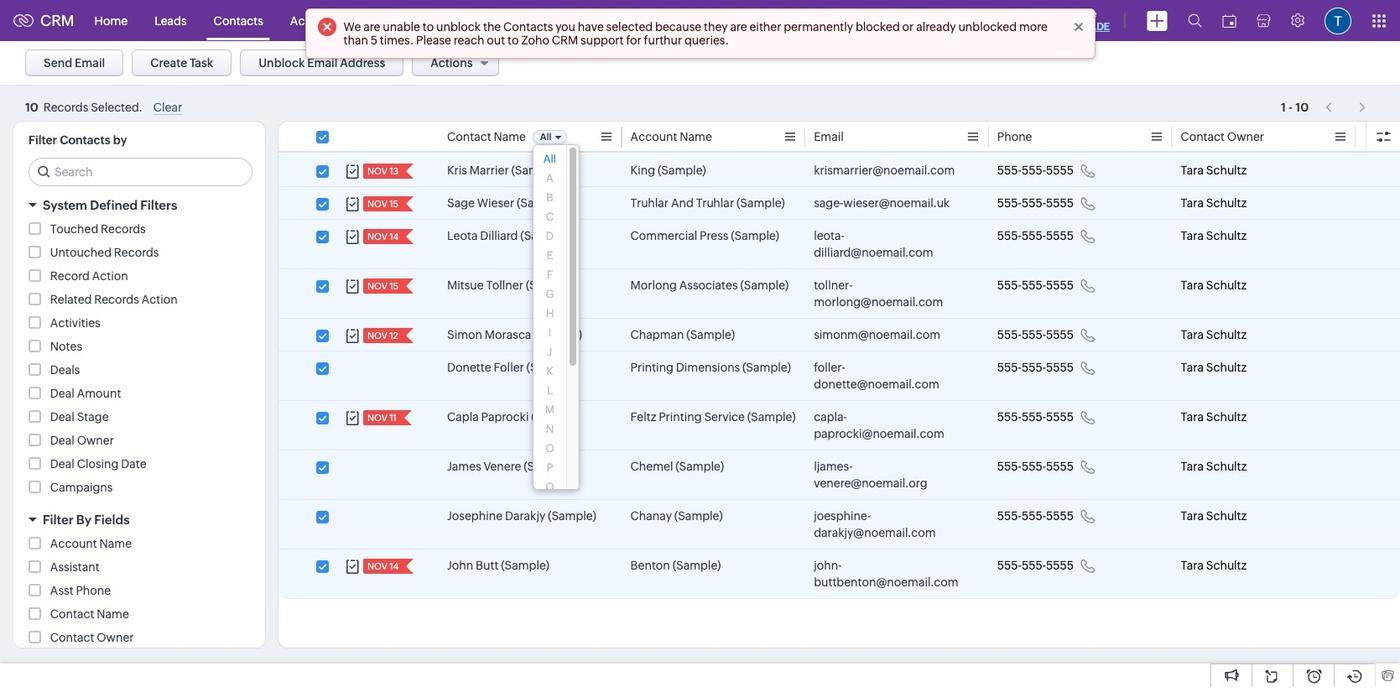 Task type: locate. For each thing, give the bounding box(es) containing it.
5555 for ljames- venere@noemail.org
[[1046, 460, 1074, 473]]

5 5555 from the top
[[1046, 328, 1074, 341]]

nov 15 link for mitsue
[[363, 278, 400, 294]]

tollner- morlong@noemail.com
[[814, 278, 943, 309]]

schultz for buttbenton@noemail.com
[[1206, 559, 1247, 572]]

5555 for john- buttbenton@noemail.com
[[1046, 559, 1074, 572]]

sage wieser (sample) link
[[447, 195, 565, 211]]

mitsue tollner (sample) link
[[447, 277, 574, 294]]

records down the touched records
[[114, 246, 159, 259]]

8 555-555-5555 from the top
[[997, 460, 1074, 473]]

4 tara schultz from the top
[[1181, 278, 1247, 292]]

campaigns up queries.
[[683, 14, 746, 27]]

5 555-555-5555 from the top
[[997, 328, 1074, 341]]

sage wieser (sample)
[[447, 196, 565, 210]]

1 1 - 10 from the top
[[1281, 97, 1309, 110]]

nov 12
[[367, 330, 398, 341]]

555-555-5555 for sage-wieser@noemail.uk
[[997, 196, 1074, 210]]

0 vertical spatial nov 15
[[367, 199, 399, 209]]

contact
[[447, 130, 491, 143], [1181, 130, 1225, 143], [50, 607, 94, 621], [50, 631, 94, 644]]

tara for darakjy@noemail.com
[[1181, 509, 1204, 523]]

6 tara from the top
[[1181, 361, 1204, 374]]

selected
[[606, 20, 653, 34]]

6 tara schultz from the top
[[1181, 361, 1247, 374]]

tara for dilliard@noemail.com
[[1181, 229, 1204, 242]]

15 down 13
[[389, 199, 399, 209]]

1 horizontal spatial action
[[141, 293, 178, 306]]

joesphine-
[[814, 509, 871, 523]]

0 vertical spatial contact owner
[[1181, 130, 1264, 143]]

(sample) down l
[[531, 410, 580, 424]]

nov 15 down 'nov 13' at the top left of page
[[367, 199, 399, 209]]

0 vertical spatial 14
[[389, 232, 399, 242]]

4 schultz from the top
[[1206, 278, 1247, 292]]

0 horizontal spatial account
[[50, 537, 97, 550]]

0 vertical spatial nov 14 link
[[363, 229, 400, 244]]

1 horizontal spatial truhlar
[[696, 196, 734, 210]]

2 horizontal spatial contacts
[[503, 20, 553, 34]]

capla-
[[814, 410, 847, 424]]

1 nov from the top
[[367, 166, 387, 176]]

filter for filter by fields
[[43, 513, 73, 527]]

1 schultz from the top
[[1206, 164, 1247, 177]]

3 tara from the top
[[1181, 229, 1204, 242]]

tara schultz for wieser@noemail.uk
[[1181, 196, 1247, 210]]

1 horizontal spatial account name
[[630, 130, 712, 143]]

1 horizontal spatial are
[[730, 20, 747, 34]]

truhlar left and
[[630, 196, 669, 210]]

8 tara schultz from the top
[[1181, 460, 1247, 473]]

filter inside dropdown button
[[43, 513, 73, 527]]

1 vertical spatial records
[[114, 246, 159, 259]]

(sample) right dimensions
[[742, 361, 791, 374]]

nov 15 up the nov 12
[[367, 281, 399, 291]]

printing dimensions (sample)
[[630, 361, 791, 374]]

krismarrier@noemail.com
[[814, 164, 955, 177]]

printing right feltz
[[659, 410, 702, 424]]

tara schultz for paprocki@noemail.com
[[1181, 410, 1247, 424]]

assistant
[[50, 560, 100, 574]]

free
[[1075, 8, 1097, 20]]

home
[[94, 14, 128, 27]]

chemel
[[630, 460, 673, 473]]

email right 'send'
[[75, 56, 105, 70]]

Search text field
[[29, 159, 252, 185]]

2 nov 14 from the top
[[367, 561, 399, 571]]

(sample) up printing dimensions (sample) link
[[686, 328, 735, 341]]

1 vertical spatial contact name
[[50, 607, 129, 621]]

donette foller (sample)
[[447, 361, 575, 374]]

deal up deal stage
[[50, 387, 75, 400]]

10 schultz from the top
[[1206, 559, 1247, 572]]

1 vertical spatial nov 15 link
[[363, 278, 400, 294]]

1 horizontal spatial to
[[507, 34, 519, 47]]

2 14 from the top
[[389, 561, 399, 571]]

2 schultz from the top
[[1206, 196, 1247, 210]]

5 schultz from the top
[[1206, 328, 1247, 341]]

leota- dilliard@noemail.com
[[814, 229, 933, 259]]

1 vertical spatial action
[[141, 293, 178, 306]]

0 horizontal spatial deals
[[50, 363, 80, 377]]

defined
[[90, 198, 138, 212]]

15 up 12
[[389, 281, 399, 291]]

account name down filter by fields
[[50, 537, 132, 550]]

truhlar and truhlar (sample)
[[630, 196, 785, 210]]

(sample) inside "link"
[[520, 229, 569, 242]]

2 vertical spatial records
[[94, 293, 139, 306]]

1 vertical spatial contact owner
[[50, 631, 134, 644]]

2 nov 14 link from the top
[[363, 559, 400, 574]]

1 vertical spatial deals
[[50, 363, 80, 377]]

555-555-5555 for leota- dilliard@noemail.com
[[997, 229, 1074, 242]]

deals link
[[356, 0, 413, 41]]

by
[[76, 513, 91, 527]]

1 vertical spatial phone
[[76, 584, 111, 597]]

permanently
[[784, 20, 853, 34]]

3 tara schultz from the top
[[1181, 229, 1247, 242]]

action down untouched records
[[141, 293, 178, 306]]

tara schultz for dilliard@noemail.com
[[1181, 229, 1247, 242]]

1 vertical spatial filter
[[43, 513, 73, 527]]

8 5555 from the top
[[1046, 460, 1074, 473]]

nov 14 for john butt (sample)
[[367, 561, 399, 571]]

14 for leota
[[389, 232, 399, 242]]

0 vertical spatial 15
[[389, 199, 399, 209]]

deal closing date
[[50, 457, 146, 471]]

morlong associates (sample) link
[[630, 277, 789, 294]]

10 tara from the top
[[1181, 559, 1204, 572]]

contact name up marrier
[[447, 130, 526, 143]]

0 horizontal spatial are
[[363, 20, 380, 34]]

account up the king
[[630, 130, 677, 143]]

untouched records
[[50, 246, 159, 259]]

to right out on the top
[[507, 34, 519, 47]]

records down record action
[[94, 293, 139, 306]]

5 nov from the top
[[367, 330, 387, 341]]

contacts down 10 records selected.
[[60, 133, 110, 147]]

2 vertical spatial owner
[[97, 631, 134, 644]]

8 tara from the top
[[1181, 460, 1204, 473]]

4 nov from the top
[[367, 281, 387, 291]]

unblock email address
[[259, 56, 385, 70]]

unblock
[[436, 20, 481, 34]]

nov 11
[[367, 413, 397, 423]]

-
[[1288, 97, 1293, 110], [1288, 100, 1293, 114]]

leads link
[[141, 0, 200, 41]]

venere@noemail.org
[[814, 476, 928, 490]]

2 tara schultz from the top
[[1181, 196, 1247, 210]]

filter down records
[[29, 133, 57, 147]]

13
[[389, 166, 399, 176]]

0 vertical spatial contact name
[[447, 130, 526, 143]]

0 vertical spatial nov 15 link
[[363, 196, 400, 211]]

commercial press (sample)
[[630, 229, 779, 242]]

7 tara schultz from the top
[[1181, 410, 1247, 424]]

1 nov 14 link from the top
[[363, 229, 400, 244]]

p
[[547, 461, 553, 474]]

7 nov from the top
[[367, 561, 387, 571]]

to right unable
[[423, 20, 434, 34]]

deal down deal stage
[[50, 434, 75, 447]]

simon morasca (sample) link
[[447, 326, 582, 343]]

dilliard
[[480, 229, 518, 242]]

either
[[749, 20, 781, 34]]

6 5555 from the top
[[1046, 361, 1074, 374]]

0 vertical spatial filter
[[29, 133, 57, 147]]

are right we
[[363, 20, 380, 34]]

0 horizontal spatial action
[[92, 269, 128, 283]]

10 5555 from the top
[[1046, 559, 1074, 572]]

1 - from the top
[[1288, 97, 1293, 110]]

0 vertical spatial campaigns
[[683, 14, 746, 27]]

venere
[[484, 460, 521, 473]]

nov 14 down 'nov 13' at the top left of page
[[367, 232, 399, 242]]

records
[[43, 101, 88, 114]]

unblocked
[[958, 20, 1017, 34]]

nov 11 link
[[363, 410, 398, 425]]

0 vertical spatial records
[[101, 222, 146, 236]]

kris
[[447, 164, 467, 177]]

butt
[[476, 559, 499, 572]]

tara for venere@noemail.org
[[1181, 460, 1204, 473]]

6 555-555-5555 from the top
[[997, 361, 1074, 374]]

create menu element
[[1137, 0, 1178, 41]]

6 nov from the top
[[367, 413, 387, 423]]

5555 for joesphine- darakjy@noemail.com
[[1046, 509, 1074, 523]]

you
[[555, 20, 575, 34]]

15 for mitsue
[[389, 281, 399, 291]]

deal for deal amount
[[50, 387, 75, 400]]

2 navigation from the top
[[1317, 95, 1375, 119]]

6 schultz from the top
[[1206, 361, 1247, 374]]

name down asst phone
[[97, 607, 129, 621]]

deal for deal owner
[[50, 434, 75, 447]]

by
[[113, 133, 127, 147]]

(sample) up commercial press (sample) link
[[736, 196, 785, 210]]

crm down calls
[[552, 34, 578, 47]]

service
[[704, 410, 745, 424]]

1 vertical spatial campaigns
[[50, 481, 113, 494]]

0 horizontal spatial email
[[75, 56, 105, 70]]

visits
[[772, 14, 801, 27]]

5555 for leota- dilliard@noemail.com
[[1046, 229, 1074, 242]]

tollner-
[[814, 278, 853, 292]]

capla paprocki (sample) link
[[447, 409, 580, 425]]

email up the krismarrier@noemail.com link
[[814, 130, 844, 143]]

1 vertical spatial 15
[[389, 281, 399, 291]]

0 horizontal spatial contact name
[[50, 607, 129, 621]]

nov 12 link
[[363, 328, 400, 343]]

wieser@noemail.uk
[[843, 196, 950, 210]]

crm inside we are unable to unblock the contacts you have selected because they are either permanently blocked or already unblocked more than 5 times. please reach out to zoho crm support for furthur queries.
[[552, 34, 578, 47]]

dimensions
[[676, 361, 740, 374]]

1 vertical spatial nov 14 link
[[363, 559, 400, 574]]

(sample) up h
[[526, 278, 574, 292]]

555-555-5555 for joesphine- darakjy@noemail.com
[[997, 509, 1074, 523]]

4 5555 from the top
[[1046, 278, 1074, 292]]

2 1 - 10 from the top
[[1281, 100, 1309, 114]]

amount
[[77, 387, 121, 400]]

send
[[44, 56, 72, 70]]

7 tara from the top
[[1181, 410, 1204, 424]]

nov 13
[[367, 166, 399, 176]]

records down 'defined'
[[101, 222, 146, 236]]

nov for kris marrier (sample)
[[367, 166, 387, 176]]

email for send
[[75, 56, 105, 70]]

1 14 from the top
[[389, 232, 399, 242]]

3 schultz from the top
[[1206, 229, 1247, 242]]

create menu image
[[1147, 10, 1168, 31]]

nov 14 link left john
[[363, 559, 400, 574]]

(sample) down the j
[[526, 361, 575, 374]]

deals down notes
[[50, 363, 80, 377]]

contacts up the unblock
[[214, 14, 263, 27]]

2 555-555-5555 from the top
[[997, 196, 1074, 210]]

nov 14 link for leota
[[363, 229, 400, 244]]

9 tara from the top
[[1181, 509, 1204, 523]]

account up assistant
[[50, 537, 97, 550]]

related
[[50, 293, 92, 306]]

14 down 13
[[389, 232, 399, 242]]

1 vertical spatial nov 15
[[367, 281, 399, 291]]

contacts
[[214, 14, 263, 27], [503, 20, 553, 34], [60, 133, 110, 147]]

action up related records action
[[92, 269, 128, 283]]

4 555-555-5555 from the top
[[997, 278, 1074, 292]]

tara for wieser@noemail.uk
[[1181, 196, 1204, 210]]

nov 14 link
[[363, 229, 400, 244], [363, 559, 400, 574]]

(sample) down c
[[520, 229, 569, 242]]

0 vertical spatial deals
[[369, 14, 399, 27]]

1 15 from the top
[[389, 199, 399, 209]]

1 horizontal spatial phone
[[997, 130, 1032, 143]]

1 - 10
[[1281, 97, 1309, 110], [1281, 100, 1309, 114]]

1 nov 15 from the top
[[367, 199, 399, 209]]

nov 14 left john
[[367, 561, 399, 571]]

3 nov from the top
[[367, 232, 387, 242]]

9 5555 from the top
[[1046, 509, 1074, 523]]

1 vertical spatial 14
[[389, 561, 399, 571]]

and
[[671, 196, 694, 210]]

0 horizontal spatial truhlar
[[630, 196, 669, 210]]

notes
[[50, 340, 82, 353]]

5 tara schultz from the top
[[1181, 328, 1247, 341]]

3 5555 from the top
[[1046, 229, 1074, 242]]

activities
[[50, 316, 100, 330]]

9 tara schultz from the top
[[1181, 509, 1247, 523]]

1 1 from the top
[[1281, 97, 1286, 110]]

feltz printing service (sample) link
[[630, 409, 796, 425]]

12
[[389, 330, 398, 341]]

7 schultz from the top
[[1206, 410, 1247, 424]]

name up "king (sample)" link
[[680, 130, 712, 143]]

3 555-555-5555 from the top
[[997, 229, 1074, 242]]

deal for deal stage
[[50, 410, 75, 424]]

0 horizontal spatial contact owner
[[50, 631, 134, 644]]

2 nov from the top
[[367, 199, 387, 209]]

are right they
[[730, 20, 747, 34]]

contact name down asst phone
[[50, 607, 129, 621]]

1 nov 15 link from the top
[[363, 196, 400, 211]]

deal left stage
[[50, 410, 75, 424]]

contact owner
[[1181, 130, 1264, 143], [50, 631, 134, 644]]

nov for leota dilliard (sample)
[[367, 232, 387, 242]]

2 nov 15 from the top
[[367, 281, 399, 291]]

accounts link
[[277, 0, 356, 41]]

0 vertical spatial phone
[[997, 130, 1032, 143]]

printing down the chapman
[[630, 361, 674, 374]]

1 nov 14 from the top
[[367, 232, 399, 242]]

crm up 'send'
[[40, 12, 74, 29]]

reach
[[454, 34, 484, 47]]

meetings
[[483, 14, 533, 27]]

1 vertical spatial nov 14
[[367, 561, 399, 571]]

navigation
[[1317, 91, 1375, 116], [1317, 95, 1375, 119]]

9 555-555-5555 from the top
[[997, 509, 1074, 523]]

email
[[75, 56, 105, 70], [307, 56, 338, 70], [814, 130, 844, 143]]

email left address on the left
[[307, 56, 338, 70]]

2 5555 from the top
[[1046, 196, 1074, 210]]

truhlar up press
[[696, 196, 734, 210]]

1 horizontal spatial email
[[307, 56, 338, 70]]

row group
[[278, 154, 1400, 599]]

sage-wieser@noemail.uk
[[814, 196, 950, 210]]

nov for simon morasca (sample)
[[367, 330, 387, 341]]

nov 15 link up nov 12 link
[[363, 278, 400, 294]]

1 - 10 for 2nd navigation
[[1281, 100, 1309, 114]]

filter left the by
[[43, 513, 73, 527]]

15
[[389, 199, 399, 209], [389, 281, 399, 291]]

account
[[630, 130, 677, 143], [50, 537, 97, 550]]

tollner- morlong@noemail.com link
[[814, 277, 964, 310]]

5555 for capla- paprocki@noemail.com
[[1046, 410, 1074, 424]]

555-555-5555 for capla- paprocki@noemail.com
[[997, 410, 1074, 424]]

1 horizontal spatial campaigns
[[683, 14, 746, 27]]

5555 for tollner- morlong@noemail.com
[[1046, 278, 1074, 292]]

10 tara schultz from the top
[[1181, 559, 1247, 572]]

calendar image
[[1222, 14, 1236, 27]]

schultz for dilliard@noemail.com
[[1206, 229, 1247, 242]]

14 left john
[[389, 561, 399, 571]]

0 horizontal spatial crm
[[40, 12, 74, 29]]

7 555-555-5555 from the top
[[997, 410, 1074, 424]]

(sample) up the j
[[534, 328, 582, 341]]

contacts right the
[[503, 20, 553, 34]]

schultz
[[1206, 164, 1247, 177], [1206, 196, 1247, 210], [1206, 229, 1247, 242], [1206, 278, 1247, 292], [1206, 328, 1247, 341], [1206, 361, 1247, 374], [1206, 410, 1247, 424], [1206, 460, 1247, 473], [1206, 509, 1247, 523], [1206, 559, 1247, 572]]

555-555-5555 for john- buttbenton@noemail.com
[[997, 559, 1074, 572]]

14 for john
[[389, 561, 399, 571]]

benton (sample) link
[[630, 557, 721, 574]]

unable
[[383, 20, 420, 34]]

1 horizontal spatial account
[[630, 130, 677, 143]]

darakjy@noemail.com
[[814, 526, 936, 539]]

2 tara from the top
[[1181, 196, 1204, 210]]

email for unblock
[[307, 56, 338, 70]]

555-555-5555 for simonm@noemail.com
[[997, 328, 1074, 341]]

4 deal from the top
[[50, 457, 75, 471]]

10 555-555-5555 from the top
[[997, 559, 1074, 572]]

4 tara from the top
[[1181, 278, 1204, 292]]

1 555-555-5555 from the top
[[997, 164, 1074, 177]]

unblock email address button
[[240, 49, 404, 76]]

morlong
[[630, 278, 677, 292]]

nov 15 link down nov 13 link
[[363, 196, 400, 211]]

7 5555 from the top
[[1046, 410, 1074, 424]]

8 schultz from the top
[[1206, 460, 1247, 473]]

zoho
[[521, 34, 549, 47]]

tara for morlong@noemail.com
[[1181, 278, 1204, 292]]

2 nov 15 link from the top
[[363, 278, 400, 294]]

(sample) inside 'link'
[[686, 328, 735, 341]]

reports link
[[600, 0, 670, 41]]

name
[[494, 130, 526, 143], [680, 130, 712, 143], [99, 537, 132, 550], [97, 607, 129, 621]]

2 deal from the top
[[50, 410, 75, 424]]

0 horizontal spatial to
[[423, 20, 434, 34]]

1 deal from the top
[[50, 387, 75, 400]]

account name up king (sample)
[[630, 130, 712, 143]]

deal down "deal owner"
[[50, 457, 75, 471]]

9 schultz from the top
[[1206, 509, 1247, 523]]

0 vertical spatial crm
[[40, 12, 74, 29]]

1 horizontal spatial crm
[[552, 34, 578, 47]]

0 horizontal spatial account name
[[50, 537, 132, 550]]

1 5555 from the top
[[1046, 164, 1074, 177]]

i
[[548, 326, 551, 339]]

tara schultz for donette@noemail.com
[[1181, 361, 1247, 374]]

schultz for morlong@noemail.com
[[1206, 278, 1247, 292]]

tara schultz for darakjy@noemail.com
[[1181, 509, 1247, 523]]

or
[[902, 20, 914, 34]]

chanay
[[630, 509, 672, 523]]

2 15 from the top
[[389, 281, 399, 291]]

campaigns down the closing
[[50, 481, 113, 494]]

0 vertical spatial nov 14
[[367, 232, 399, 242]]

deals up the 5
[[369, 14, 399, 27]]

3 deal from the top
[[50, 434, 75, 447]]

1 horizontal spatial contact name
[[447, 130, 526, 143]]

1 tara schultz from the top
[[1181, 164, 1247, 177]]

nov 14 link down nov 13 link
[[363, 229, 400, 244]]

capla- paprocki@noemail.com
[[814, 410, 944, 440]]

1 vertical spatial crm
[[552, 34, 578, 47]]

0 vertical spatial action
[[92, 269, 128, 283]]

filter for filter contacts by
[[29, 133, 57, 147]]

nov for john butt (sample)
[[367, 561, 387, 571]]



Task type: vqa. For each thing, say whether or not it's contained in the screenshot.
Http://Morlongassociates.Com/ link
no



Task type: describe. For each thing, give the bounding box(es) containing it.
profile element
[[1314, 0, 1361, 41]]

darakjy
[[505, 509, 545, 523]]

0 horizontal spatial campaigns
[[50, 481, 113, 494]]

date
[[121, 457, 146, 471]]

clear
[[153, 101, 182, 114]]

tara for donette@noemail.com
[[1181, 361, 1204, 374]]

(sample) right press
[[731, 229, 779, 242]]

c
[[546, 211, 554, 223]]

nov 15 for sage wieser (sample)
[[367, 199, 399, 209]]

josephine
[[447, 509, 503, 523]]

task
[[189, 56, 213, 70]]

send email button
[[25, 49, 124, 76]]

schultz for donette@noemail.com
[[1206, 361, 1247, 374]]

1 horizontal spatial deals
[[369, 14, 399, 27]]

the
[[483, 20, 501, 34]]

5555 for sage-wieser@noemail.uk
[[1046, 196, 1074, 210]]

schultz for wieser@noemail.uk
[[1206, 196, 1247, 210]]

15 for sage
[[389, 199, 399, 209]]

joesphine- darakjy@noemail.com link
[[814, 507, 964, 541]]

out
[[487, 34, 505, 47]]

1 truhlar from the left
[[630, 196, 669, 210]]

g
[[546, 288, 554, 300]]

(sample) right benton
[[672, 559, 721, 572]]

foller-
[[814, 361, 845, 374]]

m
[[545, 403, 555, 416]]

sage-
[[814, 196, 843, 210]]

leota dilliard (sample)
[[447, 229, 569, 242]]

already
[[916, 20, 956, 34]]

555-555-5555 for foller- donette@noemail.com
[[997, 361, 1074, 374]]

records for touched
[[101, 222, 146, 236]]

tara for paprocki@noemail.com
[[1181, 410, 1204, 424]]

king
[[630, 164, 655, 177]]

2 truhlar from the left
[[696, 196, 734, 210]]

(sample) right service
[[747, 410, 796, 424]]

a b c d e f g h i j k l m n o p q
[[545, 172, 555, 493]]

capla paprocki (sample)
[[447, 410, 580, 424]]

2 1 from the top
[[1281, 100, 1286, 114]]

chemel (sample)
[[630, 460, 724, 473]]

5555 for krismarrier@noemail.com
[[1046, 164, 1074, 177]]

chapman (sample)
[[630, 328, 735, 341]]

we
[[344, 20, 361, 34]]

tara schultz for buttbenton@noemail.com
[[1181, 559, 1247, 572]]

chanay (sample) link
[[630, 507, 723, 524]]

touched records
[[50, 222, 146, 236]]

king (sample) link
[[630, 162, 706, 179]]

fields
[[94, 513, 130, 527]]

leota dilliard (sample) link
[[447, 227, 569, 244]]

schultz for darakjy@noemail.com
[[1206, 509, 1247, 523]]

h
[[546, 307, 554, 320]]

o
[[545, 442, 554, 455]]

for
[[626, 34, 641, 47]]

please
[[416, 34, 451, 47]]

1 vertical spatial account
[[50, 537, 97, 550]]

filter contacts by
[[29, 133, 127, 147]]

nov 14 link for john
[[363, 559, 400, 574]]

schultz for venere@noemail.org
[[1206, 460, 1247, 473]]

deal amount
[[50, 387, 121, 400]]

k
[[546, 365, 553, 377]]

paprocki
[[481, 410, 529, 424]]

(sample) right chanay
[[674, 509, 723, 523]]

l
[[547, 384, 553, 397]]

(sample) up c
[[517, 196, 565, 210]]

5555 for simonm@noemail.com
[[1046, 328, 1074, 341]]

tasks
[[426, 14, 456, 27]]

1 vertical spatial printing
[[659, 410, 702, 424]]

unblock
[[259, 56, 305, 70]]

sage-wieser@noemail.uk link
[[814, 195, 950, 211]]

555-555-5555 for krismarrier@noemail.com
[[997, 164, 1074, 177]]

feltz printing service (sample)
[[630, 410, 796, 424]]

contacts inside we are unable to unblock the contacts you have selected because they are either permanently blocked or already unblocked more than 5 times. please reach out to zoho crm support for furthur queries.
[[503, 20, 553, 34]]

1 vertical spatial account name
[[50, 537, 132, 550]]

buttbenton@noemail.com
[[814, 575, 959, 589]]

calls
[[560, 14, 587, 27]]

5
[[371, 34, 377, 47]]

josephine darakjy (sample) link
[[447, 507, 596, 524]]

0 vertical spatial printing
[[630, 361, 674, 374]]

0 vertical spatial account name
[[630, 130, 712, 143]]

(sample) right butt
[[501, 559, 549, 572]]

(sample) down o
[[524, 460, 572, 473]]

simon morasca (sample)
[[447, 328, 582, 341]]

2 - from the top
[[1288, 100, 1293, 114]]

nov 15 for mitsue tollner (sample)
[[367, 281, 399, 291]]

1 horizontal spatial contacts
[[214, 14, 263, 27]]

555-555-5555 for tollner- morlong@noemail.com
[[997, 278, 1074, 292]]

campaigns link
[[670, 0, 759, 41]]

joesphine- darakjy@noemail.com
[[814, 509, 936, 539]]

search image
[[1188, 13, 1202, 28]]

deal for deal closing date
[[50, 457, 75, 471]]

leota- dilliard@noemail.com link
[[814, 227, 964, 261]]

0 horizontal spatial phone
[[76, 584, 111, 597]]

james venere (sample)
[[447, 460, 572, 473]]

feltz
[[630, 410, 656, 424]]

benton (sample)
[[630, 559, 721, 572]]

records for related
[[94, 293, 139, 306]]

john butt (sample)
[[447, 559, 549, 572]]

(sample) right chemel
[[676, 460, 724, 473]]

5 tara from the top
[[1181, 328, 1204, 341]]

stage
[[77, 410, 109, 424]]

system defined filters button
[[13, 190, 265, 220]]

1 are from the left
[[363, 20, 380, 34]]

nov 14 for leota dilliard (sample)
[[367, 232, 399, 242]]

asst
[[50, 584, 73, 597]]

ljames- venere@noemail.org
[[814, 460, 928, 490]]

visits link
[[759, 0, 815, 41]]

search element
[[1178, 0, 1212, 41]]

n
[[546, 423, 554, 435]]

2 are from the left
[[730, 20, 747, 34]]

0 horizontal spatial contacts
[[60, 133, 110, 147]]

ljames- venere@noemail.org link
[[814, 458, 964, 492]]

donette@noemail.com
[[814, 377, 939, 391]]

related records action
[[50, 293, 178, 306]]

nov for mitsue tollner (sample)
[[367, 281, 387, 291]]

morasca
[[485, 328, 531, 341]]

name down the fields on the left
[[99, 537, 132, 550]]

free upgrade
[[1062, 8, 1110, 33]]

nov 15 link for sage
[[363, 196, 400, 211]]

1 vertical spatial owner
[[77, 434, 114, 447]]

nov for sage wieser (sample)
[[367, 199, 387, 209]]

a
[[546, 172, 554, 185]]

system defined filters
[[43, 198, 177, 212]]

morlong associates (sample)
[[630, 278, 789, 292]]

wieser
[[477, 196, 514, 210]]

1 navigation from the top
[[1317, 91, 1375, 116]]

1 tara from the top
[[1181, 164, 1204, 177]]

touched
[[50, 222, 98, 236]]

mitsue tollner (sample)
[[447, 278, 574, 292]]

Other Modules field
[[815, 7, 851, 34]]

(sample) down q
[[548, 509, 596, 523]]

1 horizontal spatial contact owner
[[1181, 130, 1264, 143]]

records for untouched
[[114, 246, 159, 259]]

foller- donette@noemail.com link
[[814, 359, 964, 393]]

tara schultz for venere@noemail.org
[[1181, 460, 1247, 473]]

(sample) right the associates
[[740, 278, 789, 292]]

5555 for foller- donette@noemail.com
[[1046, 361, 1074, 374]]

tollner
[[486, 278, 523, 292]]

nov for capla paprocki (sample)
[[367, 413, 387, 423]]

paprocki@noemail.com
[[814, 427, 944, 440]]

closing
[[77, 457, 119, 471]]

(sample) up and
[[658, 164, 706, 177]]

555-555-5555 for ljames- venere@noemail.org
[[997, 460, 1074, 473]]

schultz for paprocki@noemail.com
[[1206, 410, 1247, 424]]

calls link
[[547, 0, 600, 41]]

2 horizontal spatial email
[[814, 130, 844, 143]]

chapman
[[630, 328, 684, 341]]

1 - 10 for 2nd navigation from the bottom of the page
[[1281, 97, 1309, 110]]

name up the kris marrier (sample) link
[[494, 130, 526, 143]]

tara schultz for morlong@noemail.com
[[1181, 278, 1247, 292]]

morlong@noemail.com
[[814, 295, 943, 309]]

0 vertical spatial account
[[630, 130, 677, 143]]

tara for buttbenton@noemail.com
[[1181, 559, 1204, 572]]

contacts link
[[200, 0, 277, 41]]

0 vertical spatial owner
[[1227, 130, 1264, 143]]

support
[[581, 34, 624, 47]]

row group containing kris marrier (sample)
[[278, 154, 1400, 599]]

profile image
[[1325, 7, 1351, 34]]

meetings link
[[469, 0, 547, 41]]

kris marrier (sample) link
[[447, 162, 560, 179]]

commercial press (sample) link
[[630, 227, 779, 244]]

(sample) up b
[[511, 164, 560, 177]]

capla
[[447, 410, 479, 424]]



